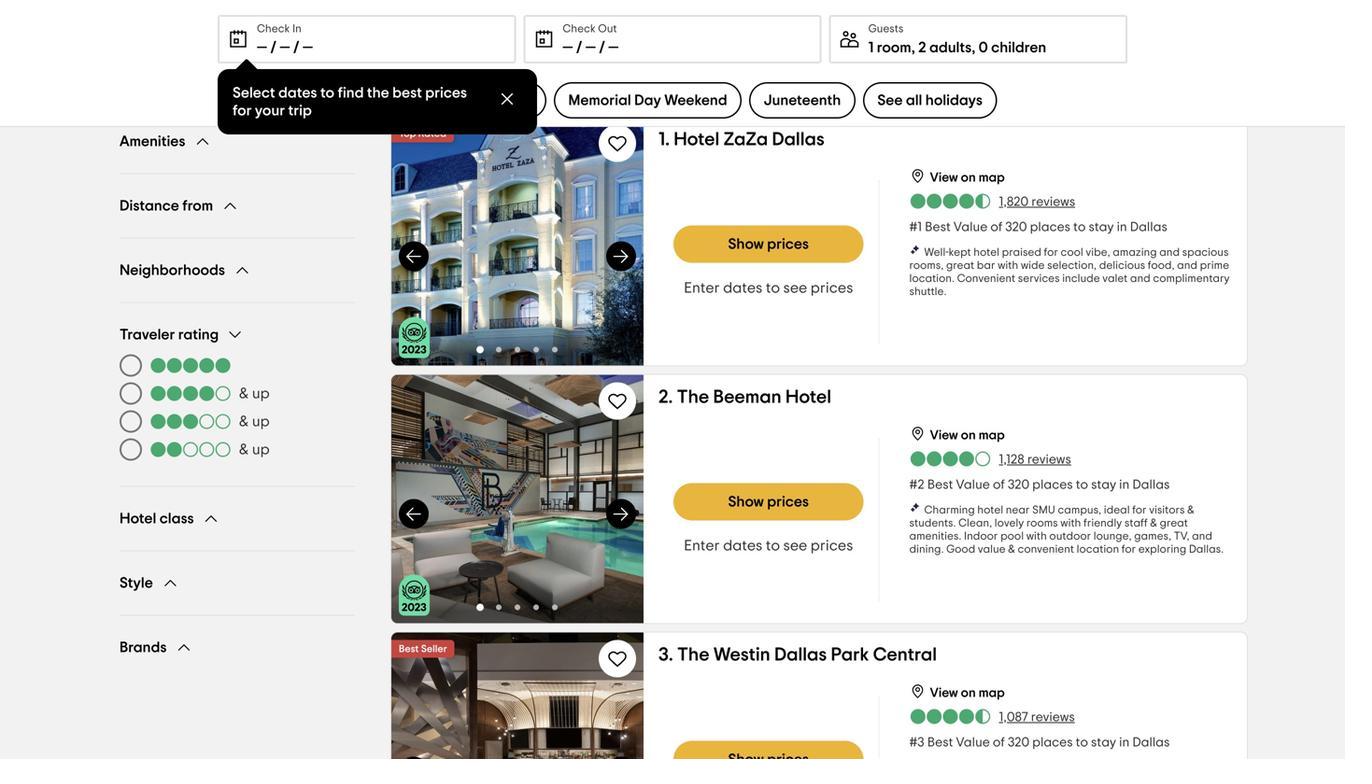 Task type: locate. For each thing, give the bounding box(es) containing it.
tv,
[[1174, 531, 1190, 542]]

2 horizontal spatial with
[[1061, 518, 1081, 529]]

0 vertical spatial reviews
[[1032, 196, 1076, 209]]

and up the "dallas."
[[1192, 531, 1213, 542]]

2 next photo image from the top
[[612, 505, 631, 524]]

1 vertical spatial places
[[1032, 479, 1073, 492]]

trip
[[288, 103, 312, 118]]

value down 4.0 of 5 bubbles. 1,128 reviews element
[[956, 479, 990, 492]]

3
[[918, 737, 925, 750]]

on
[[961, 171, 976, 185], [961, 429, 976, 442], [961, 687, 976, 700]]

2 vertical spatial map
[[979, 687, 1005, 700]]

0 vertical spatial value
[[954, 221, 988, 234]]

save to a trip image left 3.
[[606, 648, 629, 670]]

2 vertical spatial enter
[[684, 539, 720, 554]]

your
[[255, 103, 285, 118]]

view vacation rentals
[[120, 74, 233, 85]]

0 horizontal spatial great
[[946, 260, 975, 271]]

1 vertical spatial 320
[[1008, 479, 1030, 492]]

hotel inside charming hotel near smu campus, ideal for visitors & students. clean, lovely rooms with friendly staff & great amenities. indoor pool with outdoor lounge, games, tv, and dining. good value & convenient location for exploring dallas.
[[978, 505, 1003, 516]]

in
[[1117, 221, 1127, 234], [1119, 479, 1130, 492], [1119, 737, 1130, 750]]

0 vertical spatial in
[[1117, 221, 1127, 234]]

places down 1,820 reviews
[[1030, 221, 1071, 234]]

charming hotel near smu campus, ideal for visitors & students. clean, lovely rooms with friendly staff & great amenities. indoor pool with outdoor lounge, games, tv, and dining. good value & convenient location for exploring dallas.
[[909, 505, 1224, 555]]

map up the 4.5 of 5 bubbles. 1,087 reviews element
[[979, 687, 1005, 700]]

0 vertical spatial 2023 link
[[399, 59, 430, 100]]

0 horizontal spatial 1
[[869, 40, 874, 55]]

option group
[[120, 352, 355, 464]]

1 horizontal spatial ,
[[972, 40, 976, 55]]

0 vertical spatial show prices button
[[674, 226, 864, 263]]

2 carousel of images figure from the top
[[391, 117, 644, 366]]

1 carousel of images figure from the top
[[391, 0, 644, 108]]

1 inside the "guests 1 room , 2 adults , 0 children"
[[869, 40, 874, 55]]

check left in
[[257, 23, 290, 35]]

best left "seller"
[[399, 644, 419, 654]]

1 left room
[[869, 40, 874, 55]]

up
[[252, 386, 270, 401], [252, 414, 270, 429], [252, 442, 270, 457]]

0 vertical spatial up
[[252, 386, 270, 401]]

view for # 1 best value of 320 places to stay in dallas
[[930, 171, 958, 185]]

0 vertical spatial previous photo image
[[405, 247, 423, 266]]

0 vertical spatial with
[[998, 260, 1018, 271]]

hotel down adults
[[938, 57, 968, 71]]

0 vertical spatial view on map button
[[909, 166, 1005, 186]]

1 vertical spatial stay
[[1091, 479, 1117, 492]]

2 see from the top
[[783, 281, 807, 296]]

1 vertical spatial view on map button
[[909, 424, 1005, 444]]

1 vertical spatial 1
[[918, 221, 922, 234]]

hotel for charming
[[978, 505, 1003, 516]]

selection,
[[1047, 260, 1097, 271]]

3 2023 link from the top
[[399, 575, 430, 616]]

great down "kept"
[[946, 260, 975, 271]]

320
[[1006, 221, 1027, 234], [1008, 479, 1030, 492], [1008, 737, 1030, 750]]

3 — from the left
[[303, 40, 313, 55]]

4 carousel of images figure from the top
[[391, 633, 644, 760]]

carousel of images figure for 1.
[[391, 117, 644, 366]]

include
[[1062, 273, 1100, 284]]

3 map from the top
[[979, 687, 1005, 700]]

2 vertical spatial view on map
[[930, 687, 1005, 700]]

1 vertical spatial hotel
[[786, 388, 832, 407]]

indoor
[[964, 531, 998, 542]]

0 vertical spatial view on map
[[930, 171, 1005, 185]]

2 vertical spatial enter dates to see prices
[[684, 539, 853, 554]]

1 vertical spatial with
[[1061, 518, 1081, 529]]

best for # 2 best value of 320 places to stay in dallas
[[927, 479, 953, 492]]

1 vertical spatial save to a trip image
[[606, 390, 629, 412]]

location
[[1077, 544, 1119, 555]]

best
[[925, 221, 951, 234], [927, 479, 953, 492], [399, 644, 419, 654], [927, 737, 953, 750]]

dallas
[[772, 130, 825, 149], [1130, 221, 1168, 234], [1133, 479, 1170, 492], [774, 646, 827, 665], [1133, 737, 1170, 750]]

rooms
[[1027, 518, 1058, 529]]

from
[[182, 199, 213, 213]]

for
[[233, 103, 252, 118], [1044, 247, 1058, 258], [1132, 505, 1147, 516], [1122, 544, 1136, 555]]

great
[[946, 260, 975, 271], [1160, 518, 1188, 529]]

320 up near
[[1008, 479, 1030, 492]]

2 vertical spatial places
[[1032, 737, 1073, 750]]

dates
[[723, 23, 763, 38], [278, 85, 317, 100], [723, 281, 763, 296], [723, 539, 763, 554]]

1 vertical spatial map
[[979, 429, 1005, 442]]

enter
[[684, 23, 720, 38], [684, 281, 720, 296], [684, 539, 720, 554]]

0 vertical spatial show prices
[[728, 237, 809, 252]]

/
[[270, 40, 277, 55], [293, 40, 299, 55], [576, 40, 582, 55], [599, 40, 605, 55]]

0 horizontal spatial check
[[257, 23, 290, 35]]

2 view on map button from the top
[[909, 424, 1005, 444]]

2 show from the top
[[728, 495, 764, 510]]

option group containing & up
[[120, 352, 355, 464]]

view on map button up 4.0 of 5 bubbles. 1,128 reviews element
[[909, 424, 1005, 444]]

2 previous photo image from the top
[[405, 505, 423, 524]]

with for dallas
[[998, 260, 1018, 271]]

# down 1,087 reviews button
[[909, 737, 918, 750]]

and up food,
[[1160, 247, 1180, 258]]

0 vertical spatial next photo image
[[612, 247, 631, 266]]

enter for the
[[684, 539, 720, 554]]

best up well-
[[925, 221, 951, 234]]

traveler
[[120, 327, 175, 342]]

reviews inside "button"
[[1032, 196, 1076, 209]]

& up
[[239, 386, 270, 401], [239, 414, 270, 429], [239, 442, 270, 457]]

save to a trip image down memorial
[[606, 132, 629, 155]]

4.5 of 5 bubbles. 1,820 reviews element
[[909, 192, 1076, 211]]

map
[[979, 171, 1005, 185], [979, 429, 1005, 442], [979, 687, 1005, 700]]

1 save to a trip image from the top
[[606, 132, 629, 155]]

hotel right 1.
[[674, 130, 720, 149]]

3. the westin dallas park central
[[659, 646, 937, 665]]

2 vertical spatial reviews
[[1031, 711, 1075, 725]]

up right 4.0 of 5 bubbles image
[[252, 386, 270, 401]]

1 view on map from the top
[[930, 171, 1005, 185]]

day up 1.
[[634, 93, 661, 108]]

1 vertical spatial enter
[[684, 281, 720, 296]]

2 vertical spatial in
[[1119, 737, 1130, 750]]

distance from
[[120, 199, 213, 213]]

places up smu
[[1032, 479, 1073, 492]]

/ up memorial
[[576, 40, 582, 55]]

3.
[[659, 646, 673, 665]]

0 vertical spatial see
[[783, 23, 807, 38]]

1 # from the top
[[909, 221, 918, 234]]

best
[[393, 85, 422, 100]]

places for hotel zaza dallas
[[1030, 221, 1071, 234]]

best seller button
[[391, 640, 455, 658]]

weekend for presidents' day weekend
[[469, 93, 532, 108]]

1 horizontal spatial with
[[1026, 531, 1047, 542]]

park
[[831, 646, 869, 665]]

1 up from the top
[[252, 386, 270, 401]]

4 / from the left
[[599, 40, 605, 55]]

5 — from the left
[[586, 40, 596, 55]]

2 view on map from the top
[[930, 429, 1005, 442]]

view up 4.0 of 5 bubbles. 1,128 reviews element
[[930, 429, 958, 442]]

reviews up # 1 best value of 320 places to stay in dallas
[[1032, 196, 1076, 209]]

well-kept hotel praised for cool vibe, amazing and spacious rooms, great bar with wide selection, delicious food, and prime location. convenient services include valet and complimentary shuttle.
[[909, 247, 1230, 298]]

with down rooms
[[1026, 531, 1047, 542]]

1,128 reviews link
[[909, 450, 1071, 469]]

1 enter dates to see prices from the top
[[684, 23, 853, 38]]

dates inside select dates to find the best prices for your trip
[[278, 85, 317, 100]]

1 vertical spatial of
[[993, 479, 1005, 492]]

1 vertical spatial previous photo image
[[405, 505, 423, 524]]

check inside check out — / — / —
[[563, 23, 596, 35]]

praised
[[1002, 247, 1042, 258]]

with up outdoor
[[1061, 518, 1081, 529]]

2 & up from the top
[[239, 414, 270, 429]]

2 weekend from the left
[[664, 93, 727, 108]]

hotel up bar
[[974, 247, 1000, 258]]

1,128 reviews button
[[909, 450, 1071, 469]]

2 vertical spatial & up
[[239, 442, 270, 457]]

reviews for the beeman hotel
[[1028, 454, 1071, 467]]

memorial
[[569, 93, 631, 108]]

the right 2.
[[677, 388, 709, 407]]

good
[[946, 544, 976, 555]]

/ down out
[[599, 40, 605, 55]]

view up 1,820 reviews link
[[930, 171, 958, 185]]

view on map up 4.0 of 5 bubbles. 1,128 reviews element
[[930, 429, 1005, 442]]

5.0 of 5 bubbles image
[[149, 358, 232, 373]]

2 up visit
[[918, 40, 926, 55]]

1 vertical spatial the
[[677, 646, 710, 665]]

best seller
[[399, 644, 447, 654]]

1 map from the top
[[979, 171, 1005, 185]]

1 2023 link from the top
[[399, 59, 430, 100]]

1 vertical spatial value
[[956, 479, 990, 492]]

0 horizontal spatial with
[[998, 260, 1018, 271]]

1 on from the top
[[961, 171, 976, 185]]

map up 4.0 of 5 bubbles. 1,128 reviews element
[[979, 429, 1005, 442]]

3 save to a trip image from the top
[[606, 648, 629, 670]]

2 vertical spatial see
[[783, 539, 807, 554]]

1 vertical spatial on
[[961, 429, 976, 442]]

day up rated
[[439, 93, 466, 108]]

/ down in
[[293, 40, 299, 55]]

the right 3.
[[677, 646, 710, 665]]

& right 3.0 of 5 bubbles image on the bottom left of page
[[239, 414, 249, 429]]

1 show prices button from the top
[[674, 226, 864, 263]]

2 up from the top
[[252, 414, 270, 429]]

1 & up from the top
[[239, 386, 270, 401]]

1 vertical spatial show
[[728, 495, 764, 510]]

sova exterior-- your launch pad into downtown dallas image
[[391, 0, 644, 108]]

with for hotel
[[1061, 518, 1081, 529]]

games,
[[1134, 531, 1172, 542]]

up right 2.0 of 5 bubbles image
[[252, 442, 270, 457]]

best right 3
[[927, 737, 953, 750]]

3 up from the top
[[252, 442, 270, 457]]

1 vertical spatial & up
[[239, 414, 270, 429]]

3 enter dates to see prices from the top
[[684, 539, 853, 554]]

for up staff at right bottom
[[1132, 505, 1147, 516]]

amenities.
[[909, 531, 962, 542]]

0 vertical spatial #
[[909, 221, 918, 234]]

hotel for visit
[[938, 57, 968, 71]]

& right visitors
[[1188, 505, 1195, 516]]

1 vertical spatial view on map
[[930, 429, 1005, 442]]

2 vertical spatial of
[[993, 737, 1005, 750]]

1 for room
[[869, 40, 874, 55]]

2 on from the top
[[961, 429, 976, 442]]

1 next photo image from the top
[[612, 247, 631, 266]]

2 vertical spatial with
[[1026, 531, 1047, 542]]

children
[[991, 40, 1047, 55]]

services
[[1018, 273, 1060, 284]]

on up 4.0 of 5 bubbles. 1,128 reviews element
[[961, 429, 976, 442]]

1 vertical spatial see
[[783, 281, 807, 296]]

adults
[[930, 40, 972, 55]]

on for hotel
[[961, 429, 976, 442]]

320 down the 1,087
[[1008, 737, 1030, 750]]

2 vertical spatial 320
[[1008, 737, 1030, 750]]

/ up select
[[270, 40, 277, 55]]

valet
[[1103, 273, 1128, 284]]

1 show from the top
[[728, 237, 764, 252]]

value for the beeman hotel
[[956, 479, 990, 492]]

value down the 4.5 of 5 bubbles. 1,087 reviews element
[[956, 737, 990, 750]]

& right 4.0 of 5 bubbles image
[[239, 386, 249, 401]]

ideal
[[1104, 505, 1130, 516]]

hotel inside well-kept hotel praised for cool vibe, amazing and spacious rooms, great bar with wide selection, delicious food, and prime location. convenient services include valet and complimentary shuttle.
[[974, 247, 1000, 258]]

0 vertical spatial great
[[946, 260, 975, 271]]

check inside the check in — / — / —
[[257, 23, 290, 35]]

day for presidents'
[[439, 93, 466, 108]]

2 day from the left
[[634, 93, 661, 108]]

great down visitors
[[1160, 518, 1188, 529]]

2 vertical spatial 2023 link
[[399, 575, 430, 616]]

save to a trip image
[[606, 132, 629, 155], [606, 390, 629, 412], [606, 648, 629, 670]]

indoor pool at the beeman hotel. image
[[391, 375, 644, 624]]

1 horizontal spatial weekend
[[664, 93, 727, 108]]

to
[[766, 23, 780, 38], [320, 85, 334, 100], [1074, 221, 1086, 234], [766, 281, 780, 296], [1076, 479, 1088, 492], [766, 539, 780, 554], [1076, 737, 1088, 750]]

up right 3.0 of 5 bubbles image on the bottom left of page
[[252, 414, 270, 429]]

1 vertical spatial enter dates to see prices
[[684, 281, 853, 296]]

1 enter from the top
[[684, 23, 720, 38]]

4 — from the left
[[563, 40, 573, 55]]

2 show prices from the top
[[728, 495, 809, 510]]

2 vertical spatial hotel
[[120, 511, 156, 526]]

320 down 1,820
[[1006, 221, 1027, 234]]

0 vertical spatial enter dates to see prices
[[684, 23, 853, 38]]

places for the beeman hotel
[[1032, 479, 1073, 492]]

on up the 4.5 of 5 bubbles. 1,087 reviews element
[[961, 687, 976, 700]]

2 vertical spatial save to a trip image
[[606, 648, 629, 670]]

of down 4.5 of 5 bubbles. 1,820 reviews element at the top of page
[[991, 221, 1003, 234]]

hotel left class on the left of page
[[120, 511, 156, 526]]

2 vertical spatial #
[[909, 737, 918, 750]]

1 horizontal spatial 1
[[918, 221, 922, 234]]

2 vertical spatial value
[[956, 737, 990, 750]]

dallas for # 1 best value of 320 places to stay in dallas
[[1130, 221, 1168, 234]]

next photo image
[[612, 247, 631, 266], [612, 505, 631, 524]]

2 horizontal spatial hotel
[[786, 388, 832, 407]]

1 previous photo image from the top
[[405, 247, 423, 266]]

see for hotel
[[783, 539, 807, 554]]

top rated link
[[391, 117, 454, 142]]

menu
[[120, 0, 355, 37]]

on up the 1,820 reviews "button"
[[961, 171, 976, 185]]

view on map for hotel
[[930, 429, 1005, 442]]

320 for hotel
[[1008, 479, 1030, 492]]

1 vertical spatial #
[[909, 479, 918, 492]]

visitors
[[1149, 505, 1185, 516]]

1,087 reviews link
[[909, 708, 1075, 726]]

1,087 reviews button
[[909, 708, 1075, 726]]

1 view on map button from the top
[[909, 166, 1005, 186]]

save to a trip image left 2.
[[606, 390, 629, 412]]

3 see from the top
[[783, 539, 807, 554]]

2 vertical spatial hotel
[[978, 505, 1003, 516]]

0 vertical spatial of
[[991, 221, 1003, 234]]

3 carousel of images figure from the top
[[391, 375, 644, 624]]

1 vertical spatial next photo image
[[612, 505, 631, 524]]

and up complimentary
[[1177, 260, 1198, 271]]

, up visit
[[912, 40, 915, 55]]

up for 2.0 of 5 bubbles image
[[252, 442, 270, 457]]

next photo image for 2.
[[612, 505, 631, 524]]

dallas for # 2 best value of 320 places to stay in dallas
[[1133, 479, 1170, 492]]

2 check from the left
[[563, 23, 596, 35]]

, left 0
[[972, 40, 976, 55]]

4.5 of 5 bubbles. 1,087 reviews element
[[909, 708, 1075, 726]]

of down 4.0 of 5 bubbles. 1,128 reviews element
[[993, 479, 1005, 492]]

show prices for zaza
[[728, 237, 809, 252]]

0 vertical spatial map
[[979, 171, 1005, 185]]

1 horizontal spatial great
[[1160, 518, 1188, 529]]

check left out
[[563, 23, 596, 35]]

2
[[918, 40, 926, 55], [918, 479, 925, 492]]

charming
[[924, 505, 975, 516]]

best up charming
[[927, 479, 953, 492]]

of down the 4.5 of 5 bubbles. 1,087 reviews element
[[993, 737, 1005, 750]]

0 vertical spatial the
[[677, 388, 709, 407]]

reviews up # 2 best value of 320 places to stay in dallas
[[1028, 454, 1071, 467]]

with inside well-kept hotel praised for cool vibe, amazing and spacious rooms, great bar with wide selection, delicious food, and prime location. convenient services include valet and complimentary shuttle.
[[998, 260, 1018, 271]]

0 horizontal spatial ,
[[912, 40, 915, 55]]

& up right 4.0 of 5 bubbles image
[[239, 386, 270, 401]]

1 weekend from the left
[[469, 93, 532, 108]]

1 vertical spatial show prices
[[728, 495, 809, 510]]

2 map from the top
[[979, 429, 1005, 442]]

memorial day weekend button
[[554, 82, 742, 119]]

stay
[[1089, 221, 1114, 234], [1091, 479, 1117, 492], [1091, 737, 1116, 750]]

1 vertical spatial great
[[1160, 518, 1188, 529]]

previous photo image
[[405, 247, 423, 266], [405, 505, 423, 524]]

0 horizontal spatial weekend
[[469, 93, 532, 108]]

view on map button for hotel zaza dallas
[[909, 166, 1005, 186]]

1 show prices from the top
[[728, 237, 809, 252]]

map up the 1,820 reviews "button"
[[979, 171, 1005, 185]]

distance
[[120, 199, 179, 213]]

the for the westin dallas park central
[[677, 646, 710, 665]]

1 up 'rooms,' on the top right
[[918, 221, 922, 234]]

& up right 2.0 of 5 bubbles image
[[239, 442, 270, 457]]

hotel right "beeman" in the right bottom of the page
[[786, 388, 832, 407]]

view up the 4.5 of 5 bubbles. 1,087 reviews element
[[930, 687, 958, 700]]

day
[[439, 93, 466, 108], [634, 93, 661, 108]]

great inside charming hotel near smu campus, ideal for visitors & students. clean, lovely rooms with friendly staff & great amenities. indoor pool with outdoor lounge, games, tv, and dining. good value & convenient location for exploring dallas.
[[1160, 518, 1188, 529]]

bar
[[977, 260, 995, 271]]

hotel up clean, at right
[[978, 505, 1003, 516]]

2 vertical spatial on
[[961, 687, 976, 700]]

guests 1 room , 2 adults , 0 children
[[869, 23, 1047, 55]]

0 vertical spatial places
[[1030, 221, 1071, 234]]

check for check in — / — / —
[[257, 23, 290, 35]]

& up 'games,'
[[1150, 518, 1158, 529]]

lovely
[[995, 518, 1024, 529]]

2 # from the top
[[909, 479, 918, 492]]

clean,
[[959, 518, 992, 529]]

3 & up from the top
[[239, 442, 270, 457]]

0 vertical spatial 320
[[1006, 221, 1027, 234]]

1 check from the left
[[257, 23, 290, 35]]

view on map up the 1,820 reviews "button"
[[930, 171, 1005, 185]]

1 horizontal spatial check
[[563, 23, 596, 35]]

1 vertical spatial 2023 link
[[399, 317, 430, 358]]

value
[[954, 221, 988, 234], [956, 479, 990, 492], [956, 737, 990, 750]]

1 day from the left
[[439, 93, 466, 108]]

1 vertical spatial reviews
[[1028, 454, 1071, 467]]

reviews up # 3 best value of 320 places to stay in dallas
[[1031, 711, 1075, 725]]

1 horizontal spatial hotel
[[674, 130, 720, 149]]

1 vertical spatial hotel
[[974, 247, 1000, 258]]

view on map for dallas
[[930, 171, 1005, 185]]

,
[[912, 40, 915, 55], [972, 40, 976, 55]]

0 vertical spatial enter
[[684, 23, 720, 38]]

# for 2. the beeman hotel
[[909, 479, 918, 492]]

amazing
[[1113, 247, 1157, 258]]

smu
[[1032, 505, 1055, 516]]

and down the delicious
[[1130, 273, 1151, 284]]

2 vertical spatial up
[[252, 442, 270, 457]]

0 horizontal spatial day
[[439, 93, 466, 108]]

0 vertical spatial on
[[961, 171, 976, 185]]

delicious
[[1099, 260, 1145, 271]]

with down praised at right
[[998, 260, 1018, 271]]

1,820 reviews link
[[909, 192, 1076, 211]]

1 vertical spatial show prices button
[[674, 483, 864, 521]]

for down select
[[233, 103, 252, 118]]

3 enter from the top
[[684, 539, 720, 554]]

0 vertical spatial hotel
[[938, 57, 968, 71]]

# up 'rooms,' on the top right
[[909, 221, 918, 234]]

for left cool
[[1044, 247, 1058, 258]]

2 up charming
[[918, 479, 925, 492]]

2023 link
[[399, 59, 430, 100], [399, 317, 430, 358], [399, 575, 430, 616]]

# for 1. hotel zaza dallas
[[909, 221, 918, 234]]

1 vertical spatial up
[[252, 414, 270, 429]]

2 enter dates to see prices from the top
[[684, 281, 853, 296]]

0 vertical spatial save to a trip image
[[606, 132, 629, 155]]

& up right 3.0 of 5 bubbles image on the bottom left of page
[[239, 414, 270, 429]]

2 show prices button from the top
[[674, 483, 864, 521]]

view on map button up the 1,820 reviews "button"
[[909, 166, 1005, 186]]

2 save to a trip image from the top
[[606, 390, 629, 412]]

value up "kept"
[[954, 221, 988, 234]]

0 vertical spatial stay
[[1089, 221, 1114, 234]]

0 vertical spatial show
[[728, 237, 764, 252]]

0 vertical spatial 2
[[918, 40, 926, 55]]

kept
[[949, 247, 971, 258]]

carousel of images figure
[[391, 0, 644, 108], [391, 117, 644, 366], [391, 375, 644, 624], [391, 633, 644, 760]]

# up students.
[[909, 479, 918, 492]]

rooms,
[[909, 260, 944, 271]]

2 enter from the top
[[684, 281, 720, 296]]

view on map up the 4.5 of 5 bubbles. 1,087 reviews element
[[930, 687, 1005, 700]]

group
[[120, 326, 355, 464]]

0 vertical spatial & up
[[239, 386, 270, 401]]

2.0 of 5 bubbles image
[[149, 442, 232, 457]]

1,087 reviews
[[999, 711, 1075, 725]]

cool
[[1061, 247, 1084, 258]]

previous photo image for 1.
[[405, 247, 423, 266]]

view on map button up 1,087 reviews link
[[909, 682, 1005, 702]]

previous photo image for 2.
[[405, 505, 423, 524]]

stay for dallas
[[1089, 221, 1114, 234]]

2 vertical spatial view on map button
[[909, 682, 1005, 702]]

places down 1,087 reviews
[[1032, 737, 1073, 750]]

0 vertical spatial 1
[[869, 40, 874, 55]]



Task type: vqa. For each thing, say whether or not it's contained in the screenshot.
in
yes



Task type: describe. For each thing, give the bounding box(es) containing it.
3 view on map from the top
[[930, 687, 1005, 700]]

neighborhoods
[[120, 263, 225, 278]]

check for check out — / — / —
[[563, 23, 596, 35]]

1. hotel zaza dallas
[[659, 130, 825, 149]]

carousel of images figure for 3.
[[391, 633, 644, 760]]

presidents' day weekend
[[363, 93, 532, 108]]

up for 4.0 of 5 bubbles image
[[252, 386, 270, 401]]

2 / from the left
[[293, 40, 299, 55]]

of for hotel
[[993, 479, 1005, 492]]

1,128 reviews
[[999, 454, 1071, 467]]

value
[[978, 544, 1006, 555]]

of for dallas
[[991, 221, 1003, 234]]

2 vertical spatial stay
[[1091, 737, 1116, 750]]

see
[[878, 93, 903, 108]]

vibe,
[[1086, 247, 1110, 258]]

convenient
[[957, 273, 1016, 284]]

great inside well-kept hotel praised for cool vibe, amazing and spacious rooms, great bar with wide selection, delicious food, and prime location. convenient services include valet and complimentary shuttle.
[[946, 260, 975, 271]]

well-
[[924, 247, 949, 258]]

presidents'
[[363, 93, 436, 108]]

1 / from the left
[[270, 40, 277, 55]]

2 — from the left
[[280, 40, 290, 55]]

1,128
[[999, 454, 1025, 467]]

prime
[[1200, 260, 1229, 271]]

1 see from the top
[[783, 23, 807, 38]]

4.0 of 5 bubbles. 1,128 reviews element
[[909, 450, 1071, 469]]

2 , from the left
[[972, 40, 976, 55]]

spacious
[[1182, 247, 1229, 258]]

see all holidays
[[878, 93, 983, 108]]

1,820 reviews
[[999, 196, 1076, 209]]

1 , from the left
[[912, 40, 915, 55]]

1,820 reviews button
[[909, 192, 1076, 211]]

# 2 best value of 320 places to stay in dallas
[[909, 479, 1170, 492]]

charming hotel near smu campus, ideal for visitors & students. clean, lovely rooms with friendly staff & great amenities. indoor pool with outdoor lounge, games, tv, and dining. good value & convenient location for exploring dallas. button
[[909, 502, 1232, 556]]

visit hotel website link
[[909, 54, 1016, 72]]

show prices button for zaza
[[674, 226, 864, 263]]

show prices for beeman
[[728, 495, 809, 510]]

save to a trip image for 3.
[[606, 648, 629, 670]]

see for dallas
[[783, 281, 807, 296]]

to inside select dates to find the best prices for your trip
[[320, 85, 334, 100]]

weekend for memorial day weekend
[[664, 93, 727, 108]]

exploring
[[1139, 544, 1187, 555]]

# 3 best value of 320 places to stay in dallas
[[909, 737, 1170, 750]]

find
[[338, 85, 364, 100]]

carousel of images figure for 2.
[[391, 375, 644, 624]]

& right 2.0 of 5 bubbles image
[[239, 442, 249, 457]]

for inside select dates to find the best prices for your trip
[[233, 103, 252, 118]]

friendly
[[1084, 518, 1122, 529]]

0
[[979, 40, 988, 55]]

view vacation rentals link
[[120, 71, 251, 86]]

enter for hotel
[[684, 281, 720, 296]]

za za dal exterior image
[[391, 117, 644, 366]]

1 vertical spatial 2
[[918, 479, 925, 492]]

0 vertical spatial hotel
[[674, 130, 720, 149]]

next photo image for 1.
[[612, 247, 631, 266]]

on for dallas
[[961, 171, 976, 185]]

visit hotel website
[[909, 57, 1016, 71]]

reviews for hotel zaza dallas
[[1032, 196, 1076, 209]]

top
[[399, 128, 416, 139]]

dining.
[[909, 544, 944, 555]]

3 # from the top
[[909, 737, 918, 750]]

students.
[[909, 518, 956, 529]]

check in — / — / —
[[257, 23, 313, 55]]

6 — from the left
[[608, 40, 619, 55]]

save to a trip image for 1.
[[606, 132, 629, 155]]

1 — from the left
[[257, 40, 267, 55]]

2. the beeman hotel
[[659, 388, 832, 407]]

group containing traveler rating
[[120, 326, 355, 464]]

all
[[906, 93, 922, 108]]

check out — / — / —
[[563, 23, 619, 55]]

day for memorial
[[634, 93, 661, 108]]

shuttle.
[[909, 286, 947, 298]]

wide
[[1021, 260, 1045, 271]]

see all holidays button
[[863, 82, 997, 119]]

westin
[[714, 646, 770, 665]]

for inside well-kept hotel praised for cool vibe, amazing and spacious rooms, great bar with wide selection, delicious food, and prime location. convenient services include valet and complimentary shuttle.
[[1044, 247, 1058, 258]]

in for 2. the beeman hotel
[[1119, 479, 1130, 492]]

visit
[[909, 57, 935, 71]]

up for 3.0 of 5 bubbles image on the bottom left of page
[[252, 414, 270, 429]]

pool
[[1001, 531, 1024, 542]]

the for the beeman hotel
[[677, 388, 709, 407]]

for down lounge,
[[1122, 544, 1136, 555]]

out
[[598, 23, 617, 35]]

and inside charming hotel near smu campus, ideal for visitors & students. clean, lovely rooms with friendly staff & great amenities. indoor pool with outdoor lounge, games, tv, and dining. good value & convenient location for exploring dallas.
[[1192, 531, 1213, 542]]

rating
[[178, 327, 219, 342]]

traveler rating
[[120, 327, 219, 342]]

show prices button for beeman
[[674, 483, 864, 521]]

best inside 'best seller' button
[[399, 644, 419, 654]]

& down pool
[[1008, 544, 1015, 555]]

website
[[971, 57, 1016, 71]]

select dates to find the best prices for your trip
[[233, 85, 467, 118]]

3 view on map button from the top
[[909, 682, 1005, 702]]

in for 1. hotel zaza dallas
[[1117, 221, 1127, 234]]

& up for 4.0 of 5 bubbles image
[[239, 386, 270, 401]]

# 1 best value of 320 places to stay in dallas
[[909, 221, 1168, 234]]

bar image
[[391, 633, 644, 760]]

close image
[[498, 90, 517, 108]]

view for # 2 best value of 320 places to stay in dallas
[[930, 429, 958, 442]]

dallas for # 3 best value of 320 places to stay in dallas
[[1133, 737, 1170, 750]]

well-kept hotel praised for cool vibe, amazing and spacious rooms, great bar with wide selection, delicious food, and prime location. convenient services include valet and complimentary shuttle. button
[[909, 244, 1232, 298]]

dallas.
[[1189, 544, 1224, 555]]

juneteenth
[[764, 93, 841, 108]]

prices inside select dates to find the best prices for your trip
[[425, 85, 467, 100]]

map for dallas
[[979, 171, 1005, 185]]

hotel class
[[120, 511, 194, 526]]

3 / from the left
[[576, 40, 582, 55]]

show for beeman
[[728, 495, 764, 510]]

best for # 3 best value of 320 places to stay in dallas
[[927, 737, 953, 750]]

4.0 of 5 bubbles image
[[149, 386, 232, 401]]

amenities
[[120, 134, 185, 149]]

0 horizontal spatial hotel
[[120, 511, 156, 526]]

near
[[1006, 505, 1030, 516]]

1,820
[[999, 196, 1029, 209]]

guests
[[869, 23, 904, 35]]

best seller link
[[391, 633, 455, 658]]

holidays
[[926, 93, 983, 108]]

room
[[877, 40, 912, 55]]

presidents' day weekend button
[[348, 82, 547, 119]]

view for # 3 best value of 320 places to stay in dallas
[[930, 687, 958, 700]]

2 2023 link from the top
[[399, 317, 430, 358]]

class
[[159, 511, 194, 526]]

3.0 of 5 bubbles image
[[149, 414, 232, 429]]

vacation
[[146, 74, 193, 85]]

1 for best
[[918, 221, 922, 234]]

320 for dallas
[[1006, 221, 1027, 234]]

seller
[[421, 644, 447, 654]]

value for hotel zaza dallas
[[954, 221, 988, 234]]

top rated button
[[391, 125, 454, 142]]

food,
[[1148, 260, 1175, 271]]

zaza
[[724, 130, 768, 149]]

show for zaza
[[728, 237, 764, 252]]

outdoor
[[1050, 531, 1091, 542]]

memorial day weekend
[[569, 93, 727, 108]]

2 inside the "guests 1 room , 2 adults , 0 children"
[[918, 40, 926, 55]]

juneteenth button
[[749, 82, 856, 119]]

the
[[367, 85, 389, 100]]

beeman
[[713, 388, 782, 407]]

select
[[233, 85, 275, 100]]

complimentary
[[1153, 273, 1230, 284]]

& up for 2.0 of 5 bubbles image
[[239, 442, 270, 457]]

map for hotel
[[979, 429, 1005, 442]]

view left vacation on the left
[[120, 74, 144, 85]]

best for # 1 best value of 320 places to stay in dallas
[[925, 221, 951, 234]]

3 on from the top
[[961, 687, 976, 700]]

enter dates to see prices for beeman
[[684, 539, 853, 554]]

enter dates to see prices for zaza
[[684, 281, 853, 296]]

stay for hotel
[[1091, 479, 1117, 492]]

1,087
[[999, 711, 1028, 725]]

& up for 3.0 of 5 bubbles image on the bottom left of page
[[239, 414, 270, 429]]

view on map button for the beeman hotel
[[909, 424, 1005, 444]]

1.
[[659, 130, 670, 149]]



